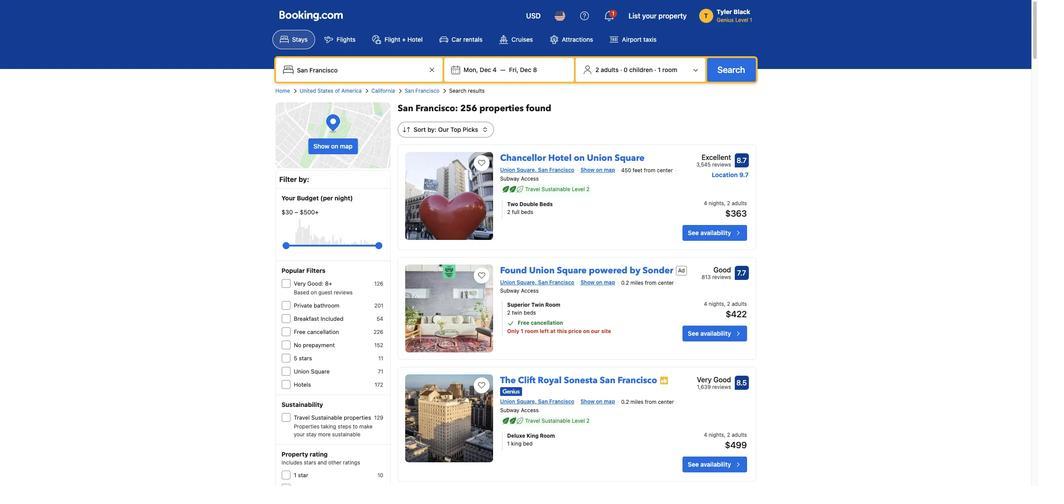 Task type: locate. For each thing, give the bounding box(es) containing it.
3 access from the top
[[521, 407, 539, 414]]

2
[[596, 66, 599, 73], [587, 186, 590, 192], [727, 200, 731, 207], [507, 209, 511, 215], [727, 301, 731, 308], [507, 310, 511, 316], [587, 418, 590, 424], [727, 432, 731, 438]]

1 right children
[[658, 66, 661, 73]]

results
[[468, 88, 485, 94]]

free cancellation up 'left'
[[518, 320, 563, 326]]

2 inside "4 nights , 2 adults $422"
[[727, 301, 731, 308]]

0 vertical spatial center
[[657, 167, 673, 174]]

2 0.2 from the top
[[622, 399, 629, 405]]

0 vertical spatial square,
[[517, 167, 537, 173]]

availability down 4 nights , 2 adults $363
[[701, 229, 731, 236]]

on
[[331, 142, 339, 150], [574, 152, 585, 164], [596, 167, 603, 173], [596, 279, 603, 286], [311, 289, 317, 296], [583, 328, 590, 335], [596, 398, 603, 405]]

francisco
[[416, 88, 440, 94], [550, 167, 575, 173], [550, 279, 575, 286], [618, 375, 658, 386], [550, 398, 575, 405]]

0.2 miles from center subway access down found union square powered by sonder
[[500, 279, 674, 294]]

3 , from the top
[[724, 432, 726, 438]]

0 horizontal spatial square
[[311, 368, 330, 375]]

, for found union square powered by sonder
[[724, 301, 726, 308]]

0 vertical spatial see availability link
[[683, 225, 747, 241]]

room right twin
[[546, 302, 561, 308]]

0 vertical spatial properties
[[480, 102, 524, 114]]

reviews up location
[[713, 161, 731, 168]]

map for $422
[[604, 279, 615, 286]]

square down 5 stars
[[311, 368, 330, 375]]

3 see from the top
[[688, 461, 699, 468]]

san right sonesta
[[600, 375, 616, 386]]

night)
[[335, 194, 353, 202]]

good element
[[702, 265, 731, 275]]

king
[[527, 433, 539, 439]]

level
[[736, 17, 749, 23], [572, 186, 585, 192], [572, 418, 585, 424]]

subway down chancellor
[[500, 175, 520, 182]]

0 vertical spatial see
[[688, 229, 699, 236]]

nights inside 4 nights , 2 adults $363
[[709, 200, 724, 207]]

1 travel sustainable level 2 from the top
[[526, 186, 590, 192]]

availability down "4 nights , 2 adults $422"
[[701, 330, 731, 337]]

1 vertical spatial square
[[557, 265, 587, 276]]

1 horizontal spatial very
[[697, 376, 712, 384]]

your down properties
[[294, 431, 305, 438]]

francisco for $422
[[550, 279, 575, 286]]

1 nights from the top
[[709, 200, 724, 207]]

access up superior twin room
[[521, 288, 539, 294]]

travel sustainable level 2 for $363
[[526, 186, 590, 192]]

1 vertical spatial access
[[521, 288, 539, 294]]

beds down double
[[521, 209, 534, 215]]

2 vertical spatial ,
[[724, 432, 726, 438]]

1 horizontal spatial square
[[557, 265, 587, 276]]

attractions link
[[542, 30, 601, 49]]

room right king
[[540, 433, 555, 439]]

adults
[[601, 66, 619, 73], [732, 200, 747, 207], [732, 301, 747, 308], [732, 432, 747, 438]]

california
[[372, 88, 395, 94]]

1 vertical spatial availability
[[701, 330, 731, 337]]

256
[[460, 102, 478, 114]]

dec right mon,
[[480, 66, 491, 73]]

by: right filter
[[299, 175, 309, 183]]

show inside "button"
[[314, 142, 330, 150]]

beds inside two double beds 2 full beds
[[521, 209, 534, 215]]

san up twin
[[538, 279, 548, 286]]

226
[[374, 329, 383, 336]]

adults left 0
[[601, 66, 619, 73]]

adults up $422
[[732, 301, 747, 308]]

union up 450 feet from center subway access on the top of page
[[587, 152, 613, 164]]

search
[[718, 65, 746, 75], [449, 88, 467, 94]]

, up the $363 at the right top of the page
[[724, 200, 726, 207]]

hotel
[[408, 36, 423, 43], [549, 152, 572, 164]]

1 inside dropdown button
[[612, 10, 615, 17]]

1 vertical spatial by:
[[299, 175, 309, 183]]

2 access from the top
[[521, 288, 539, 294]]

1 vertical spatial very
[[697, 376, 712, 384]]

access up king
[[521, 407, 539, 414]]

see availability down "4 nights , 2 adults $422"
[[688, 330, 731, 337]]

2 miles from the top
[[631, 399, 644, 405]]

tyler black genius level 1
[[717, 8, 753, 23]]

map for $499
[[604, 398, 615, 405]]

0 vertical spatial availability
[[701, 229, 731, 236]]

0.2 for san
[[622, 399, 629, 405]]

2 square, from the top
[[517, 279, 537, 286]]

by: left our
[[428, 126, 437, 133]]

access for union
[[521, 288, 539, 294]]

1 0.2 from the top
[[622, 279, 629, 286]]

, down good 813 reviews
[[724, 301, 726, 308]]

0 vertical spatial square
[[615, 152, 645, 164]]

0 vertical spatial 0.2 miles from center subway access
[[500, 279, 674, 294]]

0 vertical spatial good
[[714, 266, 731, 274]]

genius discounts available at this property. image
[[500, 387, 522, 396], [500, 387, 522, 396]]

show on map
[[314, 142, 353, 150], [581, 167, 615, 173], [581, 279, 615, 286], [581, 398, 615, 405]]

1 star
[[294, 472, 308, 479]]

2 up deluxe king room link
[[587, 418, 590, 424]]

stars down the rating
[[304, 460, 316, 466]]

union square, san francisco down chancellor
[[500, 167, 575, 173]]

bathroom
[[314, 302, 340, 309]]

dec left 8
[[520, 66, 532, 73]]

2 left full
[[507, 209, 511, 215]]

cancellation up 'left'
[[531, 320, 563, 326]]

francisco for $363
[[550, 167, 575, 173]]

0.2 miles from center subway access for powered
[[500, 279, 674, 294]]

1 horizontal spatial cancellation
[[531, 320, 563, 326]]

1 vertical spatial see availability
[[688, 330, 731, 337]]

mon, dec 4 — fri, dec 8
[[464, 66, 537, 73]]

car rentals
[[452, 36, 483, 43]]

stars inside property rating includes stars and other ratings
[[304, 460, 316, 466]]

san francisco link
[[405, 87, 440, 95]]

subway inside 450 feet from center subway access
[[500, 175, 520, 182]]

based
[[294, 289, 309, 296]]

adults inside 4 nights , 2 adults $363
[[732, 200, 747, 207]]

2 inside 4 nights , 2 adults $363
[[727, 200, 731, 207]]

0 vertical spatial 0.2
[[622, 279, 629, 286]]

nights inside "4 nights , 2 adults $422"
[[709, 301, 724, 308]]

room inside deluxe king room 1 king bed
[[540, 433, 555, 439]]

, inside "4 nights , 2 adults $422"
[[724, 301, 726, 308]]

0 horizontal spatial ·
[[621, 66, 622, 73]]

201
[[375, 303, 383, 309]]

2 vertical spatial nights
[[709, 432, 724, 438]]

0 vertical spatial free cancellation
[[518, 320, 563, 326]]

reviews right 813
[[713, 274, 731, 280]]

see availability link down 4 nights , 2 adults $363
[[683, 225, 747, 241]]

2 up the $363 at the right top of the page
[[727, 200, 731, 207]]

see availability for the clift royal sonesta san francisco
[[688, 461, 731, 468]]

1 button
[[599, 5, 620, 26]]

san
[[405, 88, 414, 94], [398, 102, 414, 114], [538, 167, 548, 173], [538, 279, 548, 286], [600, 375, 616, 386], [538, 398, 548, 405]]

2 inside button
[[596, 66, 599, 73]]

availability down 4 nights , 2 adults $499
[[701, 461, 731, 468]]

0 vertical spatial union square, san francisco
[[500, 167, 575, 173]]

map inside "button"
[[340, 142, 353, 150]]

room
[[546, 302, 561, 308], [540, 433, 555, 439]]

group
[[286, 239, 379, 253]]

0 vertical spatial level
[[736, 17, 749, 23]]

see availability
[[688, 229, 731, 236], [688, 330, 731, 337], [688, 461, 731, 468]]

adults inside "4 nights , 2 adults $422"
[[732, 301, 747, 308]]

2 vertical spatial subway
[[500, 407, 520, 414]]

stars right 5
[[299, 355, 312, 362]]

sustainable up "beds"
[[542, 186, 571, 192]]

only 1 room left at this price on our site
[[507, 328, 611, 335]]

0 vertical spatial beds
[[521, 209, 534, 215]]

2 see availability link from the top
[[683, 326, 747, 342]]

1 see availability link from the top
[[683, 225, 747, 241]]

1 vertical spatial nights
[[709, 301, 724, 308]]

3 subway from the top
[[500, 407, 520, 414]]

2 vertical spatial availability
[[701, 461, 731, 468]]

2 vertical spatial square,
[[517, 398, 537, 405]]

2 see from the top
[[688, 330, 699, 337]]

0 horizontal spatial room
[[525, 328, 539, 335]]

3 square, from the top
[[517, 398, 537, 405]]

2 , from the top
[[724, 301, 726, 308]]

travel up king
[[526, 418, 540, 424]]

2 vertical spatial see availability link
[[683, 457, 747, 473]]

adults for $422
[[732, 301, 747, 308]]

1 left the list
[[612, 10, 615, 17]]

square, for clift
[[517, 398, 537, 405]]

top
[[451, 126, 461, 133]]

0.2 miles from center subway access down sonesta
[[500, 399, 674, 414]]

1 horizontal spatial dec
[[520, 66, 532, 73]]

show on map button
[[308, 139, 358, 154]]

square up 450
[[615, 152, 645, 164]]

free
[[518, 320, 530, 326], [294, 328, 306, 336]]

reviews right the guest
[[334, 289, 353, 296]]

2 see availability from the top
[[688, 330, 731, 337]]

airport taxis link
[[603, 30, 664, 49]]

1 right only
[[521, 328, 524, 335]]

miles
[[631, 279, 644, 286], [631, 399, 644, 405]]

1
[[612, 10, 615, 17], [750, 17, 753, 23], [658, 66, 661, 73], [521, 328, 524, 335], [507, 440, 510, 447], [294, 472, 297, 479]]

· left 0
[[621, 66, 622, 73]]

sustainable
[[542, 186, 571, 192], [311, 414, 342, 421], [542, 418, 571, 424]]

adults up the $363 at the right top of the page
[[732, 200, 747, 207]]

1 good from the top
[[714, 266, 731, 274]]

beds down superior twin room
[[524, 310, 536, 316]]

1 inside tyler black genius level 1
[[750, 17, 753, 23]]

level for $363
[[572, 186, 585, 192]]

2 left 0
[[596, 66, 599, 73]]

, up $499
[[724, 432, 726, 438]]

this property is part of our preferred partner program. it's committed to providing excellent service and good value. it'll pay us a higher commission if you make a booking. image
[[660, 377, 669, 385], [660, 377, 669, 385]]

from inside 450 feet from center subway access
[[644, 167, 656, 174]]

2 availability from the top
[[701, 330, 731, 337]]

adults inside 4 nights , 2 adults $499
[[732, 432, 747, 438]]

subway up "superior"
[[500, 288, 520, 294]]

search results updated. san francisco: 256 properties found. element
[[398, 102, 757, 115]]

properties inside travel sustainable properties 129 properties taking steps to make your stay more sustainable
[[344, 414, 371, 421]]

1 vertical spatial center
[[658, 279, 674, 286]]

show for $422
[[581, 279, 595, 286]]

room left 'left'
[[525, 328, 539, 335]]

very up based
[[294, 280, 306, 287]]

see for found union square powered by sonder
[[688, 330, 699, 337]]

sustainable
[[332, 431, 361, 438]]

0 horizontal spatial by:
[[299, 175, 309, 183]]

see availability link
[[683, 225, 747, 241], [683, 326, 747, 342], [683, 457, 747, 473]]

1 vertical spatial properties
[[344, 414, 371, 421]]

search button
[[707, 58, 756, 82]]

1 vertical spatial see availability link
[[683, 326, 747, 342]]

subway for the
[[500, 407, 520, 414]]

see availability link down "4 nights , 2 adults $422"
[[683, 326, 747, 342]]

car rentals link
[[432, 30, 490, 49]]

united
[[300, 88, 316, 94]]

by: for filter
[[299, 175, 309, 183]]

0 vertical spatial free
[[518, 320, 530, 326]]

list your property
[[629, 12, 687, 20]]

2 subway from the top
[[500, 288, 520, 294]]

0 vertical spatial room
[[546, 302, 561, 308]]

2 vertical spatial center
[[658, 399, 674, 405]]

union down the the
[[500, 398, 516, 405]]

0 vertical spatial cancellation
[[531, 320, 563, 326]]

0 vertical spatial travel sustainable level 2
[[526, 186, 590, 192]]

1 horizontal spatial by:
[[428, 126, 437, 133]]

1 vertical spatial search
[[449, 88, 467, 94]]

travel up double
[[526, 186, 540, 192]]

0 horizontal spatial dec
[[480, 66, 491, 73]]

Where are you going? field
[[294, 62, 427, 78]]

properties down results
[[480, 102, 524, 114]]

1 horizontal spatial free cancellation
[[518, 320, 563, 326]]

3 availability from the top
[[701, 461, 731, 468]]

guest
[[319, 289, 332, 296]]

2 union square, san francisco from the top
[[500, 279, 575, 286]]

1 see availability from the top
[[688, 229, 731, 236]]

adults for $499
[[732, 432, 747, 438]]

access down chancellor
[[521, 175, 539, 182]]

3 nights from the top
[[709, 432, 724, 438]]

1 horizontal spatial search
[[718, 65, 746, 75]]

square
[[615, 152, 645, 164], [557, 265, 587, 276], [311, 368, 330, 375]]

see availability down 4 nights , 2 adults $363
[[688, 229, 731, 236]]

taking
[[321, 423, 336, 430]]

1 vertical spatial free cancellation
[[294, 328, 339, 336]]

level up deluxe king room link
[[572, 418, 585, 424]]

2 up $422
[[727, 301, 731, 308]]

1 availability from the top
[[701, 229, 731, 236]]

properties up to
[[344, 414, 371, 421]]

1 horizontal spatial ·
[[655, 66, 657, 73]]

home link
[[275, 87, 290, 95]]

superior twin room link
[[507, 301, 656, 309]]

0 vertical spatial stars
[[299, 355, 312, 362]]

172
[[375, 382, 383, 388]]

0 horizontal spatial free cancellation
[[294, 328, 339, 336]]

level inside tyler black genius level 1
[[736, 17, 749, 23]]

1 vertical spatial see
[[688, 330, 699, 337]]

1 vertical spatial stars
[[304, 460, 316, 466]]

, for the clift royal sonesta san francisco
[[724, 432, 726, 438]]

union down found
[[500, 279, 516, 286]]

1 vertical spatial cancellation
[[307, 328, 339, 336]]

good 813 reviews
[[702, 266, 731, 280]]

our
[[591, 328, 600, 335]]

square, down chancellor
[[517, 167, 537, 173]]

tyler
[[717, 8, 732, 15]]

square, down clift on the bottom of page
[[517, 398, 537, 405]]

0 horizontal spatial search
[[449, 88, 467, 94]]

1 vertical spatial good
[[714, 376, 731, 384]]

square, down found
[[517, 279, 537, 286]]

1 , from the top
[[724, 200, 726, 207]]

0 horizontal spatial properties
[[344, 414, 371, 421]]

1 vertical spatial beds
[[524, 310, 536, 316]]

good right 813
[[714, 266, 731, 274]]

1 vertical spatial from
[[645, 279, 657, 286]]

room right children
[[663, 66, 678, 73]]

by: for sort
[[428, 126, 437, 133]]

1 left king
[[507, 440, 510, 447]]

0 horizontal spatial free
[[294, 328, 306, 336]]

0 vertical spatial your
[[643, 12, 657, 20]]

1 vertical spatial room
[[540, 433, 555, 439]]

4 nights , 2 adults $363
[[704, 200, 747, 218]]

4 inside "4 nights , 2 adults $422"
[[704, 301, 708, 308]]

free cancellation down breakfast included at the bottom of page
[[294, 328, 339, 336]]

2 vertical spatial union square, san francisco
[[500, 398, 575, 405]]

1 vertical spatial square,
[[517, 279, 537, 286]]

0 vertical spatial room
[[663, 66, 678, 73]]

mon, dec 4 button
[[460, 62, 501, 78]]

travel sustainable level 2 up "beds"
[[526, 186, 590, 192]]

2 vertical spatial level
[[572, 418, 585, 424]]

0 horizontal spatial hotel
[[408, 36, 423, 43]]

3 see availability link from the top
[[683, 457, 747, 473]]

1 vertical spatial level
[[572, 186, 585, 192]]

san right "california"
[[405, 88, 414, 94]]

private bathroom
[[294, 302, 340, 309]]

of
[[335, 88, 340, 94]]

free down 2 twin beds
[[518, 320, 530, 326]]

152
[[375, 342, 383, 349]]

1 vertical spatial room
[[525, 328, 539, 335]]

sustainable up deluxe king room link
[[542, 418, 571, 424]]

0 vertical spatial ,
[[724, 200, 726, 207]]

union square, san francisco down clift on the bottom of page
[[500, 398, 575, 405]]

0 vertical spatial see availability
[[688, 229, 731, 236]]

search inside button
[[718, 65, 746, 75]]

1 vertical spatial travel sustainable level 2
[[526, 418, 590, 424]]

deluxe
[[507, 433, 526, 439]]

two double beds link
[[507, 200, 656, 208]]

1 vertical spatial ,
[[724, 301, 726, 308]]

2 vertical spatial from
[[645, 399, 657, 405]]

4 inside 4 nights , 2 adults $499
[[704, 432, 708, 438]]

2 vertical spatial see availability
[[688, 461, 731, 468]]

good left 8.5 at the bottom of page
[[714, 376, 731, 384]]

rating
[[310, 451, 328, 458]]

1 vertical spatial hotel
[[549, 152, 572, 164]]

this
[[557, 328, 567, 335]]

0 vertical spatial very
[[294, 280, 306, 287]]

center
[[657, 167, 673, 174], [658, 279, 674, 286], [658, 399, 674, 405]]

0 vertical spatial from
[[644, 167, 656, 174]]

129
[[374, 415, 383, 421]]

10
[[378, 472, 383, 479]]

0 vertical spatial subway
[[500, 175, 520, 182]]

2 vertical spatial access
[[521, 407, 539, 414]]

good
[[714, 266, 731, 274], [714, 376, 731, 384]]

1 0.2 miles from center subway access from the top
[[500, 279, 674, 294]]

1 access from the top
[[521, 175, 539, 182]]

0 vertical spatial by:
[[428, 126, 437, 133]]

adults up $499
[[732, 432, 747, 438]]

see availability link down 4 nights , 2 adults $499
[[683, 457, 747, 473]]

very left 8.5 at the bottom of page
[[697, 376, 712, 384]]

rentals
[[463, 36, 483, 43]]

1 down black
[[750, 17, 753, 23]]

travel for $499
[[526, 418, 540, 424]]

8.7
[[737, 157, 747, 164]]

subway up deluxe
[[500, 407, 520, 414]]

2 horizontal spatial square
[[615, 152, 645, 164]]

2 travel sustainable level 2 from the top
[[526, 418, 590, 424]]

availability for francisco
[[701, 461, 731, 468]]

very inside very good 1,639 reviews
[[697, 376, 712, 384]]

· right children
[[655, 66, 657, 73]]

hotel up 450 feet from center subway access on the top of page
[[549, 152, 572, 164]]

3 see availability from the top
[[688, 461, 731, 468]]

3 union square, san francisco from the top
[[500, 398, 575, 405]]

union square, san francisco up twin
[[500, 279, 575, 286]]

your right the list
[[643, 12, 657, 20]]

united states of america
[[300, 88, 362, 94]]

1 horizontal spatial properties
[[480, 102, 524, 114]]

level down black
[[736, 17, 749, 23]]

see availability link for francisco
[[683, 457, 747, 473]]

0 horizontal spatial your
[[294, 431, 305, 438]]

two
[[507, 201, 518, 207]]

found union square powered by sonder link
[[500, 261, 674, 276]]

travel sustainable level 2 up deluxe king room link
[[526, 418, 590, 424]]

2 nights from the top
[[709, 301, 724, 308]]

see
[[688, 229, 699, 236], [688, 330, 699, 337], [688, 461, 699, 468]]

union right found
[[529, 265, 555, 276]]

from for francisco
[[645, 399, 657, 405]]

0 vertical spatial miles
[[631, 279, 644, 286]]

nights for francisco
[[709, 432, 724, 438]]

8.5
[[737, 379, 747, 387]]

4 inside 4 nights , 2 adults $363
[[704, 200, 708, 207]]

see availability down 4 nights , 2 adults $499
[[688, 461, 731, 468]]

1 horizontal spatial your
[[643, 12, 657, 20]]

union down chancellor
[[500, 167, 516, 173]]

(per
[[321, 194, 333, 202]]

union square, san francisco
[[500, 167, 575, 173], [500, 279, 575, 286], [500, 398, 575, 405]]

room inside button
[[663, 66, 678, 73]]

2 good from the top
[[714, 376, 731, 384]]

, inside 4 nights , 2 adults $499
[[724, 432, 726, 438]]

1 vertical spatial miles
[[631, 399, 644, 405]]

0 vertical spatial nights
[[709, 200, 724, 207]]

sustainable up taking in the left bottom of the page
[[311, 414, 342, 421]]

miles for sonder
[[631, 279, 644, 286]]

black
[[734, 8, 751, 15]]

1 subway from the top
[[500, 175, 520, 182]]

based on guest reviews
[[294, 289, 353, 296]]

1 vertical spatial 0.2 miles from center subway access
[[500, 399, 674, 414]]

cancellation up prepayment
[[307, 328, 339, 336]]

union
[[587, 152, 613, 164], [500, 167, 516, 173], [529, 265, 555, 276], [500, 279, 516, 286], [294, 368, 309, 375], [500, 398, 516, 405]]

room for deluxe king room 1 king bed
[[540, 433, 555, 439]]

1 miles from the top
[[631, 279, 644, 286]]

double
[[520, 201, 538, 207]]

nights inside 4 nights , 2 adults $499
[[709, 432, 724, 438]]

2 0.2 miles from center subway access from the top
[[500, 399, 674, 414]]

hotel right +
[[408, 36, 423, 43]]

1 vertical spatial your
[[294, 431, 305, 438]]

list your property link
[[624, 5, 692, 26]]

francisco inside "link"
[[416, 88, 440, 94]]

travel up properties
[[294, 414, 310, 421]]

1 see from the top
[[688, 229, 699, 236]]

san down chancellor
[[538, 167, 548, 173]]

0 vertical spatial access
[[521, 175, 539, 182]]

2 vertical spatial see
[[688, 461, 699, 468]]

2 up $499
[[727, 432, 731, 438]]

0 vertical spatial search
[[718, 65, 746, 75]]

chancellor hotel on union square
[[500, 152, 645, 164]]

0 vertical spatial hotel
[[408, 36, 423, 43]]

twin
[[532, 302, 544, 308]]

your account menu tyler black genius level 1 element
[[699, 4, 756, 24]]



Task type: describe. For each thing, give the bounding box(es) containing it.
travel for $363
[[526, 186, 540, 192]]

scored 8.7 element
[[735, 153, 749, 168]]

2 inside 4 nights , 2 adults $499
[[727, 432, 731, 438]]

very good element
[[697, 375, 731, 385]]

feet
[[633, 167, 643, 174]]

4 nights , 2 adults $422
[[704, 301, 747, 319]]

deluxe king room link
[[507, 432, 656, 440]]

left
[[540, 328, 549, 335]]

reviews inside very good 1,639 reviews
[[713, 384, 731, 390]]

show for $363
[[581, 167, 595, 173]]

1 · from the left
[[621, 66, 622, 73]]

fri,
[[509, 66, 519, 73]]

stay
[[306, 431, 317, 438]]

nights for sonder
[[709, 301, 724, 308]]

0.2 miles from center subway access for sonesta
[[500, 399, 674, 414]]

room for superior twin room
[[546, 302, 561, 308]]

see for the clift royal sonesta san francisco
[[688, 461, 699, 468]]

1 inside button
[[658, 66, 661, 73]]

availability for sonder
[[701, 330, 731, 337]]

the clift royal sonesta san francisco link
[[500, 371, 658, 386]]

travel sustainable level 2 for $499
[[526, 418, 590, 424]]

price
[[569, 328, 582, 335]]

see availability link for sonder
[[683, 326, 747, 342]]

4 for $422
[[704, 301, 708, 308]]

2 dec from the left
[[520, 66, 532, 73]]

prepayment
[[303, 342, 335, 349]]

1 inside deluxe king room 1 king bed
[[507, 440, 510, 447]]

reviews inside good 813 reviews
[[713, 274, 731, 280]]

1 square, from the top
[[517, 167, 537, 173]]

adults inside button
[[601, 66, 619, 73]]

ratings
[[343, 460, 360, 466]]

450 feet from center subway access
[[500, 167, 673, 182]]

1 dec from the left
[[480, 66, 491, 73]]

superior twin room
[[507, 302, 561, 308]]

san francisco
[[405, 88, 440, 94]]

king
[[511, 440, 522, 447]]

very for good:
[[294, 280, 306, 287]]

1 horizontal spatial free
[[518, 320, 530, 326]]

the clift royal sonesta san francisco image
[[405, 375, 493, 462]]

union square
[[294, 368, 330, 375]]

center for the clift royal sonesta san francisco
[[658, 399, 674, 405]]

$363
[[726, 208, 747, 218]]

breakfast
[[294, 315, 319, 322]]

found union square powered by sonder image
[[405, 265, 493, 353]]

site
[[602, 328, 611, 335]]

+
[[402, 36, 406, 43]]

11
[[379, 355, 383, 362]]

scored 8.5 element
[[735, 376, 749, 390]]

star
[[298, 472, 308, 479]]

good inside very good 1,639 reviews
[[714, 376, 731, 384]]

flight + hotel
[[385, 36, 423, 43]]

center for found union square powered by sonder
[[658, 279, 674, 286]]

1 horizontal spatial hotel
[[549, 152, 572, 164]]

flights link
[[317, 30, 363, 49]]

4 nights , 2 adults $499
[[704, 432, 747, 450]]

travel inside travel sustainable properties 129 properties taking steps to make your stay more sustainable
[[294, 414, 310, 421]]

cruises
[[512, 36, 533, 43]]

$500+
[[300, 208, 319, 216]]

flight + hotel link
[[365, 30, 430, 49]]

home
[[275, 88, 290, 94]]

from for sonder
[[645, 279, 657, 286]]

2 inside two double beds 2 full beds
[[507, 209, 511, 215]]

2 · from the left
[[655, 66, 657, 73]]

very for good
[[697, 376, 712, 384]]

san down san francisco "link"
[[398, 102, 414, 114]]

126
[[374, 281, 383, 287]]

center inside 450 feet from center subway access
[[657, 167, 673, 174]]

property rating includes stars and other ratings
[[282, 451, 360, 466]]

location 9.7
[[712, 171, 749, 179]]

hotels
[[294, 381, 311, 388]]

show on map for $363
[[581, 167, 615, 173]]

property
[[282, 451, 308, 458]]

1 left star
[[294, 472, 297, 479]]

sort by: our top picks
[[414, 126, 478, 133]]

good inside good 813 reviews
[[714, 266, 731, 274]]

booking.com image
[[279, 11, 343, 21]]

450
[[622, 167, 632, 174]]

union up hotels
[[294, 368, 309, 375]]

miles for francisco
[[631, 399, 644, 405]]

8
[[533, 66, 537, 73]]

royal
[[538, 375, 562, 386]]

8+
[[325, 280, 332, 287]]

flights
[[337, 36, 356, 43]]

54
[[377, 316, 383, 322]]

no prepayment
[[294, 342, 335, 349]]

america
[[342, 88, 362, 94]]

sustainable for $499
[[542, 418, 571, 424]]

genius
[[717, 17, 734, 23]]

filter by:
[[279, 175, 309, 183]]

travel sustainable properties 129 properties taking steps to make your stay more sustainable
[[294, 414, 383, 438]]

very good 1,639 reviews
[[697, 376, 731, 390]]

0.2 for by
[[622, 279, 629, 286]]

sustainable inside travel sustainable properties 129 properties taking steps to make your stay more sustainable
[[311, 414, 342, 421]]

found
[[500, 265, 527, 276]]

search for search results
[[449, 88, 467, 94]]

show on map for $422
[[581, 279, 615, 286]]

–
[[295, 208, 298, 216]]

breakfast included
[[294, 315, 344, 322]]

square, for union
[[517, 279, 537, 286]]

chancellor
[[500, 152, 546, 164]]

property
[[659, 12, 687, 20]]

found union square powered by sonder
[[500, 265, 674, 276]]

only
[[507, 328, 520, 335]]

access for clift
[[521, 407, 539, 414]]

access inside 450 feet from center subway access
[[521, 175, 539, 182]]

chancellor hotel on union square image
[[405, 152, 493, 240]]

2 down 450 feet from center subway access on the top of page
[[587, 186, 590, 192]]

, inside 4 nights , 2 adults $363
[[724, 200, 726, 207]]

your budget (per night)
[[282, 194, 353, 202]]

reviews inside excellent 3,545 reviews
[[713, 161, 731, 168]]

813
[[702, 274, 711, 280]]

see availability for found union square powered by sonder
[[688, 330, 731, 337]]

excellent
[[702, 153, 731, 161]]

2 vertical spatial square
[[311, 368, 330, 375]]

san inside "link"
[[405, 88, 414, 94]]

other
[[328, 460, 342, 466]]

2 adults · 0 children · 1 room
[[596, 66, 678, 73]]

2 adults · 0 children · 1 room button
[[579, 62, 702, 78]]

your inside travel sustainable properties 129 properties taking steps to make your stay more sustainable
[[294, 431, 305, 438]]

flight
[[385, 36, 401, 43]]

twin
[[512, 310, 523, 316]]

and
[[318, 460, 327, 466]]

show on map inside show on map "button"
[[314, 142, 353, 150]]

level for $499
[[572, 418, 585, 424]]

sustainable for $363
[[542, 186, 571, 192]]

usd button
[[521, 5, 546, 26]]

excellent element
[[697, 152, 731, 163]]

t
[[705, 12, 709, 19]]

francisco for $499
[[550, 398, 575, 405]]

found
[[526, 102, 552, 114]]

0 horizontal spatial cancellation
[[307, 328, 339, 336]]

the
[[500, 375, 516, 386]]

2 left 'twin' on the bottom of the page
[[507, 310, 511, 316]]

union square, san francisco for clift
[[500, 398, 575, 405]]

fri, dec 8 button
[[506, 62, 541, 78]]

san down royal at right bottom
[[538, 398, 548, 405]]

4 for $499
[[704, 432, 708, 438]]

union square, san francisco for union
[[500, 279, 575, 286]]

map for $363
[[604, 167, 615, 173]]

beds
[[540, 201, 553, 207]]

on inside "button"
[[331, 142, 339, 150]]

ad
[[679, 267, 685, 274]]

show on map for $499
[[581, 398, 615, 405]]

4 for $363
[[704, 200, 708, 207]]

our
[[438, 126, 449, 133]]

adults for $363
[[732, 200, 747, 207]]

chancellor hotel on union square link
[[500, 149, 645, 164]]

good:
[[308, 280, 324, 287]]

two double beds 2 full beds
[[507, 201, 553, 215]]

clift
[[518, 375, 536, 386]]

cruises link
[[492, 30, 541, 49]]

show for $499
[[581, 398, 595, 405]]

stays
[[292, 36, 308, 43]]

1 union square, san francisco from the top
[[500, 167, 575, 173]]

taxis
[[644, 36, 657, 43]]

scored 7.7 element
[[735, 266, 749, 280]]

hotel inside "link"
[[408, 36, 423, 43]]

to
[[353, 423, 358, 430]]

2 twin beds
[[507, 310, 536, 316]]

$30
[[282, 208, 293, 216]]

1 vertical spatial free
[[294, 328, 306, 336]]

subway for found
[[500, 288, 520, 294]]

search for search
[[718, 65, 746, 75]]

usd
[[526, 12, 541, 20]]



Task type: vqa. For each thing, say whether or not it's contained in the screenshot.
$363's travel
yes



